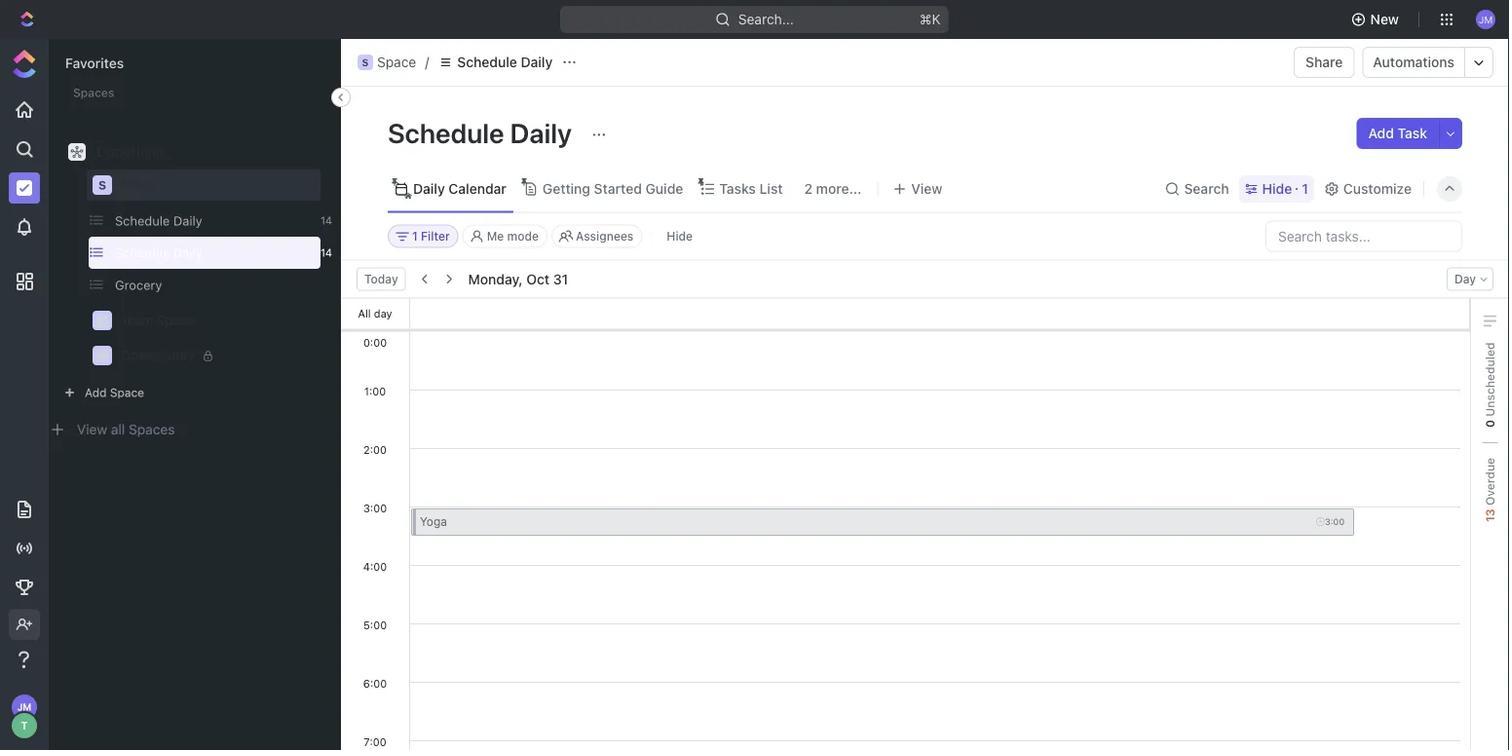 Task type: vqa. For each thing, say whether or not it's contained in the screenshot.
the description
no



Task type: describe. For each thing, give the bounding box(es) containing it.
s for s
[[98, 178, 106, 192]]

2 more... button
[[797, 175, 868, 203]]

grocery link
[[83, 269, 313, 301]]

daily calendar
[[413, 181, 506, 197]]

day
[[1454, 272, 1476, 286]]

schedule daily link down space link
[[83, 205, 313, 237]]

observatory
[[121, 348, 196, 363]]

4:00
[[363, 560, 387, 572]]

view button
[[886, 175, 949, 203]]

automations button
[[1363, 48, 1464, 77]]

user group image
[[95, 315, 110, 326]]

globe image
[[96, 350, 108, 361]]

unscheduled
[[1483, 342, 1497, 420]]

schedule daily up calendar
[[388, 116, 578, 149]]

1 inside dropdown button
[[412, 229, 418, 243]]

tasks
[[719, 181, 756, 197]]

space for add space
[[110, 386, 144, 399]]

today
[[364, 272, 398, 286]]

2 more...
[[804, 181, 862, 197]]

space for team space
[[157, 313, 194, 328]]

schedule daily link right '/'
[[433, 51, 557, 74]]

31
[[553, 271, 568, 287]]

add task button
[[1357, 118, 1439, 149]]

new
[[1370, 11, 1399, 27]]

team space link
[[121, 305, 308, 336]]

getting started guide
[[543, 181, 683, 197]]

customize button
[[1318, 175, 1417, 203]]

add space
[[85, 386, 144, 399]]

yoga
[[420, 514, 447, 528]]

spaces link
[[50, 91, 113, 107]]

13
[[1483, 509, 1497, 522]]

jm button
[[1470, 4, 1501, 35]]

daily for the schedule daily "link" on top of grocery
[[173, 245, 202, 260]]

jm for jm
[[1479, 13, 1493, 25]]

0 vertical spatial 3:00
[[363, 501, 387, 514]]

1 horizontal spatial 3:00
[[1325, 516, 1345, 527]]

7:00
[[364, 735, 387, 748]]

calendar
[[448, 181, 506, 197]]

view for view all spaces
[[77, 421, 107, 437]]

1 filter
[[412, 229, 450, 243]]

search
[[1184, 181, 1229, 197]]

me mode button
[[462, 225, 548, 248]]

day button
[[1447, 267, 1493, 291]]

customize
[[1343, 181, 1412, 197]]

space down everything
[[121, 177, 158, 192]]

assignees button
[[551, 225, 642, 248]]

search button
[[1159, 175, 1235, 203]]

14 for the schedule daily "link" below space link
[[321, 214, 332, 227]]

share
[[1306, 54, 1343, 70]]

⌘k
[[920, 11, 941, 27]]

schedule daily link up grocery
[[83, 237, 313, 269]]

Search tasks... text field
[[1266, 222, 1461, 251]]

hide 1
[[1262, 181, 1308, 197]]

oct
[[526, 271, 550, 287]]

getting
[[543, 181, 590, 197]]

5:00
[[363, 618, 387, 631]]

observatory link
[[121, 340, 308, 371]]

add task
[[1368, 125, 1427, 141]]

/
[[425, 54, 429, 70]]

overdue
[[1483, 458, 1497, 509]]

view all spaces
[[77, 421, 175, 437]]

s space /
[[362, 54, 429, 70]]

monday,
[[468, 271, 523, 287]]



Task type: locate. For each thing, give the bounding box(es) containing it.
daily for the schedule daily "link" to the right of '/'
[[521, 54, 553, 70]]

automations
[[1373, 54, 1454, 70]]

hide inside button
[[667, 229, 693, 243]]

1 vertical spatial 14
[[321, 246, 332, 259]]

1
[[1302, 181, 1308, 197], [412, 229, 418, 243]]

team space
[[121, 313, 194, 328]]

schedule daily right '/'
[[457, 54, 553, 70]]

schedule
[[457, 54, 517, 70], [388, 116, 504, 149], [115, 213, 170, 228], [115, 245, 170, 260]]

s left '/'
[[362, 57, 369, 68]]

view left all
[[77, 421, 107, 437]]

1 vertical spatial view
[[77, 421, 107, 437]]

jm
[[1479, 13, 1493, 25], [17, 701, 32, 713]]

2:00
[[363, 443, 387, 455]]

me
[[487, 229, 504, 243]]

view all spaces link
[[77, 421, 175, 437]]

1 vertical spatial add
[[85, 386, 107, 399]]

0 vertical spatial hide
[[1262, 181, 1292, 197]]

2
[[804, 181, 812, 197]]

more...
[[816, 181, 862, 197]]

0 horizontal spatial view
[[77, 421, 107, 437]]

view inside button
[[911, 181, 942, 197]]

0 vertical spatial 1
[[1302, 181, 1308, 197]]

monday, oct 31
[[468, 271, 568, 287]]

view right more...
[[911, 181, 942, 197]]

guide
[[645, 181, 683, 197]]

all
[[111, 421, 125, 437]]

0 horizontal spatial s
[[98, 178, 106, 192]]

jm inside dropdown button
[[1479, 13, 1493, 25]]

0 vertical spatial add
[[1368, 125, 1394, 141]]

space left '/'
[[377, 54, 416, 70]]

6:00
[[363, 677, 387, 689]]

1 vertical spatial space, , element
[[93, 175, 112, 195]]

schedule daily up grocery
[[115, 245, 202, 260]]

hide
[[1262, 181, 1292, 197], [667, 229, 693, 243]]

0 horizontal spatial add
[[85, 386, 107, 399]]

14
[[321, 214, 332, 227], [321, 246, 332, 259]]

t
[[21, 719, 28, 732]]

1 14 from the top
[[321, 214, 332, 227]]

daily for the schedule daily "link" below space link
[[173, 213, 202, 228]]

1 horizontal spatial view
[[911, 181, 942, 197]]

spaces
[[73, 86, 114, 99], [65, 91, 113, 107], [129, 421, 175, 437]]

0 horizontal spatial hide
[[667, 229, 693, 243]]

mode
[[507, 229, 539, 243]]

filter
[[421, 229, 450, 243]]

0:00
[[363, 336, 387, 348]]

1:00
[[364, 384, 386, 397]]

schedule daily down space link
[[115, 213, 202, 228]]

0 vertical spatial s
[[362, 57, 369, 68]]

everything link
[[57, 136, 332, 168]]

day
[[374, 307, 392, 320]]

team
[[121, 313, 153, 328]]

s for s space /
[[362, 57, 369, 68]]

all day
[[358, 307, 392, 320]]

1 horizontal spatial add
[[1368, 125, 1394, 141]]

share button
[[1294, 47, 1355, 78]]

s down everything
[[98, 178, 106, 192]]

grocery
[[115, 278, 162, 292]]

1 vertical spatial s
[[98, 178, 106, 192]]

0 vertical spatial 14
[[321, 214, 332, 227]]

all
[[358, 307, 371, 320]]

s
[[362, 57, 369, 68], [98, 178, 106, 192]]

0 horizontal spatial 1
[[412, 229, 418, 243]]

0 horizontal spatial jm
[[17, 701, 32, 713]]

s inside s space /
[[362, 57, 369, 68]]

daily
[[521, 54, 553, 70], [510, 116, 572, 149], [413, 181, 445, 197], [173, 213, 202, 228], [173, 245, 202, 260]]

0 vertical spatial jm
[[1479, 13, 1493, 25]]

0 horizontal spatial space, , element
[[93, 175, 112, 195]]

search...
[[738, 11, 794, 27]]

add for add space
[[85, 386, 107, 399]]

2 14 from the top
[[321, 246, 332, 259]]

add for add task
[[1368, 125, 1394, 141]]

today button
[[357, 267, 406, 291]]

list
[[759, 181, 783, 197]]

1 left customize button
[[1302, 181, 1308, 197]]

hide for hide
[[667, 229, 693, 243]]

space right team
[[157, 313, 194, 328]]

daily calendar link
[[409, 175, 506, 203]]

1 vertical spatial hide
[[667, 229, 693, 243]]

jm t
[[17, 701, 32, 732]]

hide right the search
[[1262, 181, 1292, 197]]

view
[[911, 181, 942, 197], [77, 421, 107, 437]]

1 vertical spatial 3:00
[[1325, 516, 1345, 527]]

add
[[1368, 125, 1394, 141], [85, 386, 107, 399]]

tasks list
[[719, 181, 783, 197]]

3:00
[[363, 501, 387, 514], [1325, 516, 1345, 527]]

hide for hide 1
[[1262, 181, 1292, 197]]

space link
[[121, 170, 308, 201]]

space
[[377, 54, 416, 70], [121, 177, 158, 192], [157, 313, 194, 328], [110, 386, 144, 399]]

add down globe image
[[85, 386, 107, 399]]

new button
[[1343, 4, 1411, 35]]

getting started guide link
[[539, 175, 683, 203]]

view for view
[[911, 181, 942, 197]]

1 horizontal spatial s
[[362, 57, 369, 68]]

0 horizontal spatial 3:00
[[363, 501, 387, 514]]

space, , element
[[358, 55, 373, 70], [93, 175, 112, 195]]

1 left filter
[[412, 229, 418, 243]]

started
[[594, 181, 642, 197]]

1 filter button
[[388, 225, 459, 248]]

space for s space /
[[377, 54, 416, 70]]

1 vertical spatial jm
[[17, 701, 32, 713]]

0 vertical spatial space, , element
[[358, 55, 373, 70]]

1 horizontal spatial 1
[[1302, 181, 1308, 197]]

jm for jm t
[[17, 701, 32, 713]]

1 horizontal spatial hide
[[1262, 181, 1292, 197]]

schedule daily
[[457, 54, 553, 70], [388, 116, 578, 149], [115, 213, 202, 228], [115, 245, 202, 260]]

schedule daily link
[[433, 51, 557, 74], [83, 205, 313, 237], [83, 237, 313, 269]]

space up view all spaces link
[[110, 386, 144, 399]]

14 for the schedule daily "link" on top of grocery
[[321, 246, 332, 259]]

hide down "guide"
[[667, 229, 693, 243]]

add inside add task button
[[1368, 125, 1394, 141]]

favorites button
[[65, 55, 124, 71]]

assignees
[[576, 229, 634, 243]]

space, , element down everything
[[93, 175, 112, 195]]

add left task
[[1368, 125, 1394, 141]]

1 horizontal spatial jm
[[1479, 13, 1493, 25]]

view button
[[886, 166, 949, 212]]

1 vertical spatial 1
[[412, 229, 418, 243]]

space, , element left '/'
[[358, 55, 373, 70]]

0
[[1483, 420, 1497, 428]]

hide button
[[659, 225, 701, 248]]

everything
[[96, 144, 163, 160]]

tasks list link
[[715, 175, 783, 203]]

me mode
[[487, 229, 539, 243]]

favorites
[[65, 55, 124, 71]]

task
[[1398, 125, 1427, 141]]

0 vertical spatial view
[[911, 181, 942, 197]]

1 horizontal spatial space, , element
[[358, 55, 373, 70]]



